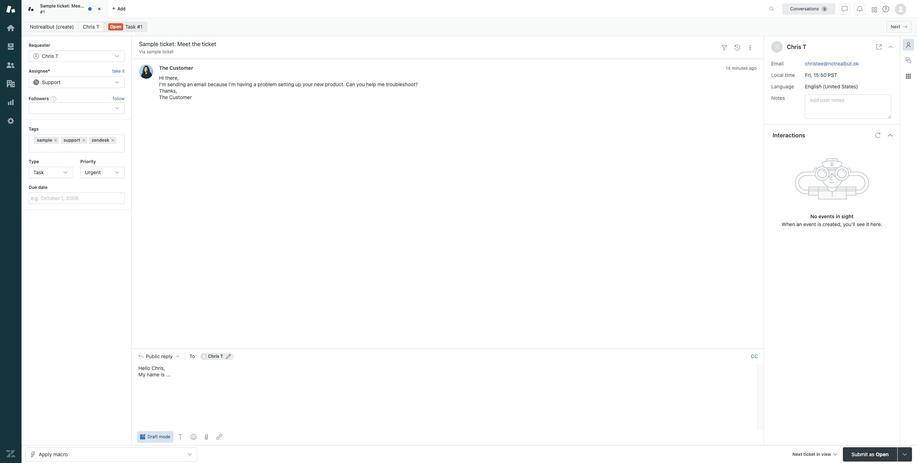 Task type: locate. For each thing, give the bounding box(es) containing it.
an inside hi there, i'm sending an email because i'm having a problem setting up your new product. can you help me troubleshoot? thanks, the customer
[[187, 81, 193, 88]]

1 vertical spatial ticket
[[162, 49, 174, 54]]

next inside button
[[891, 24, 901, 29]]

0 vertical spatial ticket
[[91, 3, 103, 9]]

notrealbut (create) button
[[25, 22, 79, 32]]

0 vertical spatial #1
[[40, 9, 45, 15]]

...
[[166, 372, 170, 378]]

0 horizontal spatial next
[[793, 452, 803, 457]]

close image
[[888, 44, 894, 50]]

it inside no events in sight when an event is created, you'll see it here.
[[866, 221, 869, 227]]

0 vertical spatial sample
[[147, 49, 161, 54]]

t inside the 'chris t' link
[[96, 24, 99, 30]]

2 the from the top
[[159, 94, 168, 100]]

0 horizontal spatial is
[[161, 372, 165, 378]]

meet
[[71, 3, 82, 9]]

there,
[[165, 75, 179, 81]]

next up close image
[[891, 24, 901, 29]]

sample
[[147, 49, 161, 54], [37, 137, 52, 143]]

1 vertical spatial next
[[793, 452, 803, 457]]

next for next ticket in view
[[793, 452, 803, 457]]

task inside task popup button
[[33, 169, 44, 176]]

i'm left having
[[229, 81, 236, 88]]

an inside no events in sight when an event is created, you'll see it here.
[[797, 221, 802, 227]]

0 vertical spatial the
[[159, 65, 168, 71]]

(united
[[823, 83, 840, 89]]

open right as
[[876, 452, 889, 458]]

Due date field
[[29, 193, 125, 204]]

0 horizontal spatial ticket
[[91, 3, 103, 9]]

chris down the
[[83, 24, 95, 30]]

ticket left view
[[804, 452, 816, 457]]

customer down sending
[[169, 94, 192, 100]]

urgent button
[[80, 167, 125, 178]]

views image
[[6, 42, 15, 51]]

events
[[819, 213, 835, 220]]

submit
[[852, 452, 868, 458]]

t
[[96, 24, 99, 30], [803, 44, 807, 50], [55, 53, 58, 59], [220, 354, 223, 359]]

fri,
[[805, 72, 813, 78]]

assignee*
[[29, 69, 50, 74]]

open inside secondary element
[[110, 24, 121, 29]]

a
[[254, 81, 256, 88]]

hello chris, my name is ...
[[138, 366, 170, 378]]

1 vertical spatial it
[[866, 221, 869, 227]]

i'm down "hi"
[[159, 81, 166, 88]]

notrealbut
[[30, 24, 54, 30]]

i'm
[[159, 81, 166, 88], [229, 81, 236, 88]]

take it
[[112, 69, 125, 74]]

1 horizontal spatial task
[[125, 24, 136, 30]]

remove image left support
[[54, 138, 58, 142]]

customer
[[170, 65, 193, 71], [169, 94, 192, 100]]

0 vertical spatial next
[[891, 24, 901, 29]]

macro
[[53, 452, 68, 458]]

remove image
[[82, 138, 86, 142]]

support
[[64, 137, 80, 143]]

1 horizontal spatial sample
[[147, 49, 161, 54]]

1 horizontal spatial #1
[[137, 24, 143, 30]]

main element
[[0, 0, 22, 464]]

1 remove image from the left
[[54, 138, 58, 142]]

ticket right the
[[91, 3, 103, 9]]

0 vertical spatial task
[[125, 24, 136, 30]]

1 vertical spatial task
[[33, 169, 44, 176]]

the customer
[[159, 65, 193, 71]]

tab
[[22, 0, 108, 18]]

2 horizontal spatial ticket
[[804, 452, 816, 457]]

chris t link
[[78, 22, 104, 32]]

conversations button
[[783, 3, 836, 15]]

submit as open
[[852, 452, 889, 458]]

format text image
[[178, 435, 183, 440]]

0 horizontal spatial remove image
[[54, 138, 58, 142]]

the
[[83, 3, 90, 9]]

1 horizontal spatial next
[[891, 24, 901, 29]]

task down type
[[33, 169, 44, 176]]

0 vertical spatial it
[[122, 69, 125, 74]]

1 horizontal spatial remove image
[[111, 138, 115, 142]]

chris t right user image
[[787, 44, 807, 50]]

t right user image
[[803, 44, 807, 50]]

is
[[818, 221, 822, 227], [161, 372, 165, 378]]

1 vertical spatial an
[[797, 221, 802, 227]]

organizations image
[[6, 79, 15, 89]]

minutes
[[732, 66, 748, 71]]

notifications image
[[857, 6, 863, 12]]

0 vertical spatial an
[[187, 81, 193, 88]]

the down thanks, on the top left
[[159, 94, 168, 100]]

2 vertical spatial ticket
[[804, 452, 816, 457]]

as
[[869, 452, 875, 458]]

an left email on the top left of page
[[187, 81, 193, 88]]

next left view
[[793, 452, 803, 457]]

setting
[[278, 81, 294, 88]]

product.
[[325, 81, 345, 88]]

0 horizontal spatial #1
[[40, 9, 45, 15]]

is inside no events in sight when an event is created, you'll see it here.
[[818, 221, 822, 227]]

the
[[159, 65, 168, 71], [159, 94, 168, 100]]

it
[[122, 69, 125, 74], [866, 221, 869, 227]]

remove image right 'zendesk'
[[111, 138, 115, 142]]

open left "task #1"
[[110, 24, 121, 29]]

1 horizontal spatial it
[[866, 221, 869, 227]]

filter image
[[722, 45, 727, 50]]

created,
[[823, 221, 842, 227]]

urgent
[[85, 169, 101, 176]]

apps image
[[906, 73, 912, 79]]

open
[[110, 24, 121, 29], [876, 452, 889, 458]]

1 horizontal spatial in
[[836, 213, 840, 220]]

chris t inside secondary element
[[83, 24, 99, 30]]

2 remove image from the left
[[111, 138, 115, 142]]

0 horizontal spatial task
[[33, 169, 44, 176]]

an left event
[[797, 221, 802, 227]]

1 horizontal spatial open
[[876, 452, 889, 458]]

remove image for zendesk
[[111, 138, 115, 142]]

me
[[378, 81, 385, 88]]

0 vertical spatial is
[[818, 221, 822, 227]]

#1 up via
[[137, 24, 143, 30]]

tags
[[29, 127, 39, 132]]

sample right via
[[147, 49, 161, 54]]

here.
[[871, 221, 883, 227]]

ticket up the customer "link"
[[162, 49, 174, 54]]

take it button
[[112, 68, 125, 75]]

Subject field
[[138, 40, 717, 48]]

next button
[[887, 21, 912, 33]]

you'll
[[843, 221, 856, 227]]

0 vertical spatial in
[[836, 213, 840, 220]]

1 vertical spatial #1
[[137, 24, 143, 30]]

conversations
[[790, 6, 819, 11]]

0 horizontal spatial open
[[110, 24, 121, 29]]

in for view
[[817, 452, 821, 457]]

close image
[[96, 5, 103, 13]]

it right "see"
[[866, 221, 869, 227]]

chris inside the 'chris t' link
[[83, 24, 95, 30]]

1 horizontal spatial an
[[797, 221, 802, 227]]

t down close icon
[[96, 24, 99, 30]]

sample down tags
[[37, 137, 52, 143]]

in inside popup button
[[817, 452, 821, 457]]

hello
[[138, 366, 150, 372]]

customer up there,
[[170, 65, 193, 71]]

due
[[29, 185, 37, 190]]

notes
[[772, 95, 785, 101]]

the inside hi there, i'm sending an email because i'm having a problem setting up your new product. can you help me troubleshoot? thanks, the customer
[[159, 94, 168, 100]]

15:50
[[814, 72, 827, 78]]

1 vertical spatial is
[[161, 372, 165, 378]]

ticket
[[91, 3, 103, 9], [162, 49, 174, 54], [804, 452, 816, 457]]

follow button
[[113, 96, 125, 102]]

in
[[836, 213, 840, 220], [817, 452, 821, 457]]

an
[[187, 81, 193, 88], [797, 221, 802, 227]]

1 vertical spatial the
[[159, 94, 168, 100]]

language
[[772, 83, 794, 89]]

chris right 'christee@notrealbut.ok' icon
[[208, 354, 219, 359]]

displays possible ticket submission types image
[[902, 452, 908, 458]]

(create)
[[56, 24, 74, 30]]

ticket inside sample ticket: meet the ticket #1
[[91, 3, 103, 9]]

0 horizontal spatial i'm
[[159, 81, 166, 88]]

0 horizontal spatial sample
[[37, 137, 52, 143]]

t up the support at the left top of page
[[55, 53, 58, 59]]

1 vertical spatial in
[[817, 452, 821, 457]]

customer context image
[[906, 42, 912, 48]]

task inside secondary element
[[125, 24, 136, 30]]

in left sight
[[836, 213, 840, 220]]

help
[[366, 81, 376, 88]]

date
[[38, 185, 48, 190]]

reporting image
[[6, 98, 15, 107]]

in inside no events in sight when an event is created, you'll see it here.
[[836, 213, 840, 220]]

draft
[[148, 435, 158, 440]]

christee@notrealbut.ok
[[805, 60, 859, 66]]

next inside popup button
[[793, 452, 803, 457]]

get started image
[[6, 23, 15, 33]]

#1 down sample
[[40, 9, 45, 15]]

0 horizontal spatial in
[[817, 452, 821, 457]]

due date
[[29, 185, 48, 190]]

is left ...
[[161, 372, 165, 378]]

mode
[[159, 435, 170, 440]]

1 horizontal spatial is
[[818, 221, 822, 227]]

0 horizontal spatial an
[[187, 81, 193, 88]]

secondary element
[[22, 20, 917, 34]]

chris down requester
[[42, 53, 54, 59]]

is right event
[[818, 221, 822, 227]]

task
[[125, 24, 136, 30], [33, 169, 44, 176]]

next for next
[[891, 24, 901, 29]]

hi there, i'm sending an email because i'm having a problem setting up your new product. can you help me troubleshoot? thanks, the customer
[[159, 75, 418, 100]]

it right take
[[122, 69, 125, 74]]

1 vertical spatial customer
[[169, 94, 192, 100]]

add
[[118, 6, 126, 11]]

chris t down requester
[[42, 53, 58, 59]]

via
[[139, 49, 145, 54]]

1 horizontal spatial i'm
[[229, 81, 236, 88]]

reply
[[161, 354, 173, 360]]

user image
[[776, 45, 779, 49]]

the up "hi"
[[159, 65, 168, 71]]

2 i'm from the left
[[229, 81, 236, 88]]

task down 'add'
[[125, 24, 136, 30]]

in left view
[[817, 452, 821, 457]]

tab containing sample ticket: meet the ticket
[[22, 0, 108, 18]]

chris t inside requester element
[[42, 53, 58, 59]]

1 vertical spatial sample
[[37, 137, 52, 143]]

view more details image
[[877, 44, 882, 50]]

#1
[[40, 9, 45, 15], [137, 24, 143, 30]]

0 horizontal spatial it
[[122, 69, 125, 74]]

customer inside hi there, i'm sending an email because i'm having a problem setting up your new product. can you help me troubleshoot? thanks, the customer
[[169, 94, 192, 100]]

chris t down close icon
[[83, 24, 99, 30]]

zendesk
[[92, 137, 109, 143]]

no
[[811, 213, 817, 220]]

0 vertical spatial open
[[110, 24, 121, 29]]

remove image
[[54, 138, 58, 142], [111, 138, 115, 142]]

it inside button
[[122, 69, 125, 74]]

chris right user image
[[787, 44, 802, 50]]



Task type: describe. For each thing, give the bounding box(es) containing it.
Add user notes text field
[[805, 94, 892, 119]]

remove image for sample
[[54, 138, 58, 142]]

cc
[[751, 354, 758, 360]]

public
[[146, 354, 160, 360]]

followers
[[29, 96, 49, 101]]

requester
[[29, 43, 50, 48]]

#1 inside sample ticket: meet the ticket #1
[[40, 9, 45, 15]]

the customer link
[[159, 65, 193, 71]]

1 i'm from the left
[[159, 81, 166, 88]]

user image
[[775, 45, 779, 49]]

next ticket in view
[[793, 452, 831, 457]]

avatar image
[[139, 65, 153, 79]]

your
[[303, 81, 313, 88]]

local time
[[772, 72, 795, 78]]

in for sight
[[836, 213, 840, 220]]

can
[[346, 81, 355, 88]]

apply macro
[[39, 452, 68, 458]]

christee@notrealbut.ok image
[[201, 354, 207, 360]]

chris inside requester element
[[42, 53, 54, 59]]

view
[[822, 452, 831, 457]]

edit user image
[[226, 354, 231, 359]]

Public reply composer Draft mode text field
[[135, 364, 755, 380]]

next ticket in view button
[[789, 448, 840, 463]]

email
[[194, 81, 206, 88]]

events image
[[735, 45, 740, 50]]

assignee* element
[[29, 77, 125, 88]]

see
[[857, 221, 865, 227]]

problem
[[258, 81, 277, 88]]

apply
[[39, 452, 52, 458]]

add button
[[108, 0, 130, 18]]

1 horizontal spatial ticket
[[162, 49, 174, 54]]

english (united states)
[[805, 83, 858, 89]]

followers element
[[29, 103, 125, 114]]

event
[[804, 221, 816, 227]]

sample ticket: meet the ticket #1
[[40, 3, 103, 15]]

0 vertical spatial customer
[[170, 65, 193, 71]]

take
[[112, 69, 121, 74]]

fri, 15:50 pst
[[805, 72, 838, 78]]

cc button
[[751, 354, 758, 360]]

new
[[314, 81, 324, 88]]

button displays agent's chat status as invisible. image
[[842, 6, 848, 12]]

chris t right 'christee@notrealbut.ok' icon
[[208, 354, 223, 359]]

type
[[29, 159, 39, 164]]

14
[[726, 66, 731, 71]]

ticket:
[[57, 3, 70, 9]]

when
[[782, 221, 795, 227]]

ago
[[749, 66, 757, 71]]

t left edit user icon
[[220, 354, 223, 359]]

t inside requester element
[[55, 53, 58, 59]]

sample
[[40, 3, 56, 9]]

add link (cmd k) image
[[216, 435, 222, 440]]

interactions
[[773, 132, 805, 139]]

thanks,
[[159, 88, 177, 94]]

draft mode button
[[137, 432, 173, 443]]

sight
[[842, 213, 854, 220]]

to
[[189, 354, 195, 360]]

zendesk support image
[[6, 5, 15, 14]]

notrealbut (create)
[[30, 24, 74, 30]]

1 vertical spatial open
[[876, 452, 889, 458]]

admin image
[[6, 116, 15, 126]]

#1 inside secondary element
[[137, 24, 143, 30]]

troubleshoot?
[[386, 81, 418, 88]]

is inside hello chris, my name is ...
[[161, 372, 165, 378]]

email
[[772, 60, 784, 66]]

time
[[785, 72, 795, 78]]

draft mode
[[148, 435, 170, 440]]

priority
[[80, 159, 96, 164]]

1 the from the top
[[159, 65, 168, 71]]

pst
[[828, 72, 838, 78]]

public reply
[[146, 354, 173, 360]]

sending
[[167, 81, 186, 88]]

my
[[138, 372, 145, 378]]

task button
[[29, 167, 73, 178]]

chris,
[[152, 366, 165, 372]]

states)
[[842, 83, 858, 89]]

via sample ticket
[[139, 49, 174, 54]]

task for task #1
[[125, 24, 136, 30]]

tabs tab list
[[22, 0, 762, 18]]

public reply button
[[132, 349, 185, 364]]

local
[[772, 72, 784, 78]]

info on adding followers image
[[51, 96, 57, 102]]

name
[[147, 372, 160, 378]]

zendesk products image
[[872, 7, 877, 12]]

hi
[[159, 75, 164, 81]]

follow
[[113, 96, 125, 101]]

ticket actions image
[[748, 45, 753, 50]]

14 minutes ago
[[726, 66, 757, 71]]

ticket inside popup button
[[804, 452, 816, 457]]

hide composer image
[[445, 346, 451, 352]]

no events in sight when an event is created, you'll see it here.
[[782, 213, 883, 227]]

task for task
[[33, 169, 44, 176]]

customers image
[[6, 61, 15, 70]]

support
[[42, 79, 61, 85]]

because
[[208, 81, 227, 88]]

requester element
[[29, 51, 125, 62]]

task #1
[[125, 24, 143, 30]]

get help image
[[883, 6, 889, 12]]

zendesk image
[[6, 450, 15, 459]]

english
[[805, 83, 822, 89]]

you
[[357, 81, 365, 88]]

insert emojis image
[[191, 435, 196, 440]]

14 minutes ago text field
[[726, 66, 757, 71]]

add attachment image
[[203, 435, 209, 440]]

up
[[295, 81, 301, 88]]



Task type: vqa. For each thing, say whether or not it's contained in the screenshot.
answers
no



